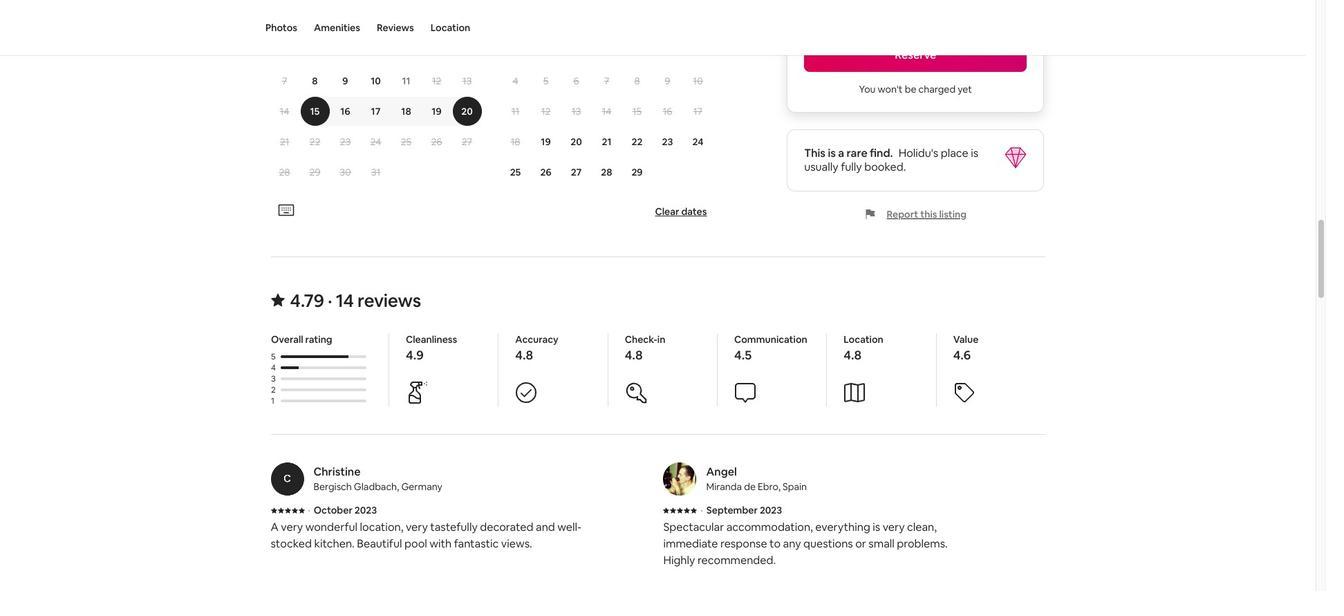 Task type: vqa. For each thing, say whether or not it's contained in the screenshot.
24 button
yes



Task type: locate. For each thing, give the bounding box(es) containing it.
8
[[312, 75, 318, 87], [635, 75, 640, 87]]

1 10 button from the left
[[361, 66, 391, 95]]

2 9 from the left
[[665, 75, 671, 87]]

2 horizontal spatial 5
[[543, 75, 549, 87]]

1 vertical spatial 26
[[540, 166, 552, 178]]

1 9 button from the left
[[330, 66, 361, 95]]

2023 up accommodation,
[[760, 504, 782, 517]]

0 vertical spatial 12
[[432, 75, 442, 87]]

0 horizontal spatial 17 button
[[361, 97, 391, 126]]

0 horizontal spatial 7
[[282, 75, 287, 87]]

problems.
[[897, 537, 948, 551]]

· september 2023
[[701, 504, 782, 517]]

1 horizontal spatial 10
[[693, 75, 703, 87]]

13 for bottom 13 button
[[572, 105, 581, 118]]

0 vertical spatial 25
[[401, 136, 412, 148]]

and
[[536, 520, 555, 535]]

18 button
[[391, 97, 422, 126], [500, 127, 531, 156]]

25 button
[[391, 127, 422, 156], [500, 158, 531, 187]]

location for location 4.8
[[844, 333, 883, 346]]

this
[[921, 208, 938, 221]]

1 horizontal spatial 23 button
[[653, 127, 683, 156]]

31
[[371, 166, 381, 178]]

0 horizontal spatial 27 button
[[452, 127, 482, 156]]

0 horizontal spatial 15 button
[[300, 97, 330, 126]]

fantastic
[[454, 537, 499, 551]]

spectacular
[[664, 520, 724, 535]]

0 horizontal spatial 24 button
[[361, 127, 391, 156]]

29 button left 30
[[300, 158, 330, 187]]

3 very from the left
[[883, 520, 905, 535]]

1 horizontal spatial 5 button
[[531, 66, 561, 95]]

report
[[887, 208, 919, 221]]

angel image
[[664, 463, 697, 496], [664, 463, 697, 496]]

10
[[371, 75, 381, 87], [693, 75, 703, 87]]

2 17 from the left
[[694, 105, 703, 118]]

we
[[369, 17, 382, 28]]

0 horizontal spatial 17
[[371, 105, 381, 118]]

2 22 button from the left
[[622, 127, 653, 156]]

27 for bottom 27 button
[[571, 166, 582, 178]]

1 horizontal spatial 20
[[571, 136, 582, 148]]

1 23 from the left
[[340, 136, 351, 148]]

1 horizontal spatial 25
[[510, 166, 521, 178]]

0 horizontal spatial 9
[[343, 75, 348, 87]]

1 2023 from the left
[[355, 504, 377, 517]]

with
[[430, 537, 452, 551]]

0 horizontal spatial 8 button
[[300, 66, 330, 95]]

6
[[464, 44, 470, 57], [574, 75, 579, 87]]

3
[[373, 44, 379, 57], [696, 44, 701, 57], [271, 374, 275, 385]]

0 vertical spatial 4
[[404, 44, 409, 57]]

0 horizontal spatial 21 button
[[269, 127, 300, 156]]

4 for rightmost 4 button
[[513, 75, 518, 87]]

· up spectacular
[[701, 504, 703, 517]]

2 8 from the left
[[635, 75, 640, 87]]

is
[[828, 146, 836, 160], [971, 146, 979, 160], [873, 520, 881, 535]]

1 23 button from the left
[[330, 127, 361, 156]]

1 24 button from the left
[[361, 127, 391, 156]]

spain
[[783, 481, 807, 493]]

0 vertical spatial 25 button
[[391, 127, 422, 156]]

24
[[370, 136, 381, 148], [693, 136, 704, 148]]

0 horizontal spatial 10 button
[[361, 66, 391, 95]]

1 horizontal spatial 7 button
[[592, 66, 622, 95]]

0 vertical spatial location
[[431, 21, 470, 34]]

1 horizontal spatial 19
[[541, 136, 551, 148]]

recommended.
[[698, 553, 776, 568]]

7 button
[[269, 66, 300, 95], [592, 66, 622, 95]]

1 vertical spatial 12 button
[[531, 97, 561, 126]]

2 7 button from the left
[[592, 66, 622, 95]]

is right place
[[971, 146, 979, 160]]

17 button
[[361, 97, 391, 126], [683, 97, 713, 126]]

is up small
[[873, 520, 881, 535]]

1 8 from the left
[[312, 75, 318, 87]]

report this listing
[[887, 208, 967, 221]]

0 horizontal spatial 4
[[271, 362, 276, 374]]

4.5
[[734, 347, 752, 363]]

4.8 inside check-in 4.8
[[625, 347, 643, 363]]

very inside spectacular accommodation, everything is very clean, immediate response to any questions or small problems. highly recommended.
[[883, 520, 905, 535]]

0 horizontal spatial 14 button
[[269, 97, 300, 126]]

0 vertical spatial 11
[[402, 75, 411, 87]]

amenities
[[314, 21, 360, 34]]

22
[[310, 136, 321, 148], [632, 136, 643, 148]]

questions
[[804, 537, 853, 551]]

9 for second 9 button
[[665, 75, 671, 87]]

20
[[462, 105, 473, 118], [571, 136, 582, 148]]

1 9 from the left
[[343, 75, 348, 87]]

is left the a
[[828, 146, 836, 160]]

0 horizontal spatial 5 button
[[422, 36, 452, 65]]

5 button
[[422, 36, 452, 65], [531, 66, 561, 95]]

1 horizontal spatial 2 button
[[653, 36, 683, 65]]

0 horizontal spatial 4.8
[[515, 347, 533, 363]]

1 horizontal spatial 10 button
[[683, 66, 713, 95]]

very up small
[[883, 520, 905, 535]]

29 button
[[300, 158, 330, 187], [622, 158, 653, 187]]

any
[[783, 537, 801, 551]]

1 horizontal spatial 13 button
[[561, 97, 592, 126]]

·
[[328, 289, 332, 313], [308, 504, 310, 517], [701, 504, 703, 517]]

christine
[[314, 465, 361, 479]]

0 horizontal spatial 4 button
[[391, 36, 422, 65]]

0 horizontal spatial 18 button
[[391, 97, 422, 126]]

very up "pool" in the left of the page
[[406, 520, 428, 535]]

0 horizontal spatial 13
[[462, 75, 472, 87]]

4 for leftmost 4 button
[[404, 44, 409, 57]]

26 button
[[422, 127, 452, 156], [531, 158, 561, 187]]

2 21 button from the left
[[592, 127, 622, 156]]

· left october
[[308, 504, 310, 517]]

1 horizontal spatial 7
[[604, 75, 610, 87]]

2 29 button from the left
[[622, 158, 653, 187]]

4.8 inside accuracy 4.8
[[515, 347, 533, 363]]

10 for second 10 button from left
[[693, 75, 703, 87]]

2 very from the left
[[406, 520, 428, 535]]

25 for the 25 'button' to the left
[[401, 136, 412, 148]]

8 button
[[300, 66, 330, 95], [622, 66, 653, 95]]

7 for first 7 button from the right
[[604, 75, 610, 87]]

28
[[279, 166, 290, 178], [601, 166, 613, 178]]

1 vertical spatial 11
[[512, 105, 520, 118]]

1
[[313, 44, 317, 57], [635, 44, 639, 57], [271, 396, 274, 407]]

1 horizontal spatial 11
[[512, 105, 520, 118]]

1 4.8 from the left
[[515, 347, 533, 363]]

is inside holidu's place is usually fully booked.
[[971, 146, 979, 160]]

location button
[[431, 0, 470, 55]]

wonderful
[[306, 520, 358, 535]]

16 button
[[330, 97, 361, 126], [653, 97, 683, 126]]

0 vertical spatial 19
[[432, 105, 442, 118]]

4 button
[[391, 36, 422, 65], [500, 66, 531, 95]]

reserve button
[[805, 39, 1027, 72]]

1 horizontal spatial 4.8
[[625, 347, 643, 363]]

2 28 from the left
[[601, 166, 613, 178]]

2 horizontal spatial ·
[[701, 504, 703, 517]]

1 horizontal spatial 26 button
[[531, 158, 561, 187]]

value
[[953, 333, 979, 346]]

1 horizontal spatial 6
[[574, 75, 579, 87]]

1 horizontal spatial 22 button
[[622, 127, 653, 156]]

beautiful
[[357, 537, 402, 551]]

2 16 from the left
[[663, 105, 673, 118]]

0 horizontal spatial 23
[[340, 136, 351, 148]]

you won't be charged yet
[[859, 83, 973, 95]]

· for spectacular accommodation, everything is very clean, immediate response to any questions or small problems.
[[701, 504, 703, 517]]

place
[[941, 146, 969, 160]]

stocked
[[271, 537, 312, 551]]

16
[[341, 105, 350, 118], [663, 105, 673, 118]]

0 horizontal spatial 20
[[462, 105, 473, 118]]

very up stocked
[[281, 520, 303, 535]]

9 for 1st 9 button
[[343, 75, 348, 87]]

1 horizontal spatial 9 button
[[653, 66, 683, 95]]

0 vertical spatial 5 button
[[422, 36, 452, 65]]

2023
[[355, 504, 377, 517], [760, 504, 782, 517]]

2 29 from the left
[[632, 166, 643, 178]]

1 vertical spatial 18 button
[[500, 127, 531, 156]]

angel miranda de ebro, spain
[[707, 465, 807, 493]]

2 horizontal spatial very
[[883, 520, 905, 535]]

· right 4.79
[[328, 289, 332, 313]]

14 button
[[269, 97, 300, 126], [592, 97, 622, 126]]

2023 for angel
[[760, 504, 782, 517]]

0 horizontal spatial 22 button
[[300, 127, 330, 156]]

2 17 button from the left
[[683, 97, 713, 126]]

1 horizontal spatial 18 button
[[500, 127, 531, 156]]

1 21 from the left
[[280, 136, 289, 148]]

2 horizontal spatial 4.8
[[844, 347, 862, 363]]

12 button
[[422, 66, 452, 95], [531, 97, 561, 126]]

4.8
[[515, 347, 533, 363], [625, 347, 643, 363], [844, 347, 862, 363]]

2 15 button from the left
[[622, 97, 653, 126]]

19 for the top 19 button
[[432, 105, 442, 118]]

9
[[343, 75, 348, 87], [665, 75, 671, 87]]

0 horizontal spatial 22
[[310, 136, 321, 148]]

0 horizontal spatial 25 button
[[391, 127, 422, 156]]

usually
[[805, 160, 839, 174]]

25
[[401, 136, 412, 148], [510, 166, 521, 178]]

spectacular accommodation, everything is very clean, immediate response to any questions or small problems. highly recommended.
[[664, 520, 948, 568]]

2023 up location,
[[355, 504, 377, 517]]

2 7 from the left
[[604, 75, 610, 87]]

reserve
[[895, 48, 937, 62]]

2 2023 from the left
[[760, 504, 782, 517]]

2 9 button from the left
[[653, 66, 683, 95]]

27 button
[[452, 127, 482, 156], [561, 158, 592, 187]]

christine image
[[271, 463, 304, 496]]

1 10 from the left
[[371, 75, 381, 87]]

6 for bottommost 6 button
[[574, 75, 579, 87]]

1 vertical spatial 25 button
[[500, 158, 531, 187]]

1 very from the left
[[281, 520, 303, 535]]

24 button
[[361, 127, 391, 156], [683, 127, 713, 156]]

1 vertical spatial 11 button
[[500, 97, 531, 126]]

2 4.8 from the left
[[625, 347, 643, 363]]

0 horizontal spatial 19 button
[[422, 97, 452, 126]]

0 horizontal spatial 16
[[341, 105, 350, 118]]

1 horizontal spatial 14 button
[[592, 97, 622, 126]]

2 16 button from the left
[[653, 97, 683, 126]]

2 horizontal spatial 14
[[602, 105, 612, 118]]

1 7 from the left
[[282, 75, 287, 87]]

1 horizontal spatial 1 button
[[622, 36, 653, 65]]

1 29 button from the left
[[300, 158, 330, 187]]

0 horizontal spatial 16 button
[[330, 97, 361, 126]]

2 15 from the left
[[633, 105, 642, 118]]

0 horizontal spatial very
[[281, 520, 303, 535]]

1 vertical spatial 25
[[510, 166, 521, 178]]

1 8 button from the left
[[300, 66, 330, 95]]

1 horizontal spatial 24
[[693, 136, 704, 148]]

2 2 button from the left
[[653, 36, 683, 65]]

2 28 button from the left
[[592, 158, 622, 187]]

21 button
[[269, 127, 300, 156], [592, 127, 622, 156]]

0 vertical spatial 26 button
[[422, 127, 452, 156]]

2 10 from the left
[[693, 75, 703, 87]]

0 vertical spatial 27
[[462, 136, 473, 148]]

0 horizontal spatial 24
[[370, 136, 381, 148]]

1 horizontal spatial 21 button
[[592, 127, 622, 156]]

1 14 button from the left
[[269, 97, 300, 126]]

1 horizontal spatial 8
[[635, 75, 640, 87]]

0 horizontal spatial 3
[[271, 374, 275, 385]]

16 for 1st 16 button
[[341, 105, 350, 118]]

1 horizontal spatial 15 button
[[622, 97, 653, 126]]

1 17 from the left
[[371, 105, 381, 118]]

1 horizontal spatial 24 button
[[683, 127, 713, 156]]

21
[[280, 136, 289, 148], [602, 136, 612, 148]]

4.8 inside location 4.8
[[844, 347, 862, 363]]

3 4.8 from the left
[[844, 347, 862, 363]]

1 horizontal spatial 9
[[665, 75, 671, 87]]

1 3 button from the left
[[361, 36, 391, 65]]

1 horizontal spatial 22
[[632, 136, 643, 148]]

2 button
[[330, 36, 361, 65], [653, 36, 683, 65]]

amenities button
[[314, 0, 360, 55]]

27
[[462, 136, 473, 148], [571, 166, 582, 178]]

2 3 button from the left
[[683, 36, 713, 65]]

0 vertical spatial 27 button
[[452, 127, 482, 156]]

1 horizontal spatial is
[[873, 520, 881, 535]]

0 horizontal spatial 10
[[371, 75, 381, 87]]

accommodation,
[[727, 520, 813, 535]]

29 button up the clear dates button
[[622, 158, 653, 187]]

1 1 button from the left
[[300, 36, 330, 65]]

14
[[280, 105, 289, 118], [602, 105, 612, 118], [336, 289, 354, 313]]

1 vertical spatial 18
[[511, 136, 520, 148]]

4.6
[[953, 347, 971, 363]]

26
[[431, 136, 442, 148], [540, 166, 552, 178]]

list
[[265, 463, 1051, 591]]

0 horizontal spatial 20 button
[[452, 97, 482, 126]]

17 for second 17 button from left
[[694, 105, 703, 118]]

0 horizontal spatial 12 button
[[422, 66, 452, 95]]

2023 for christine
[[355, 504, 377, 517]]

1 16 from the left
[[341, 105, 350, 118]]



Task type: describe. For each thing, give the bounding box(es) containing it.
0 horizontal spatial 14
[[280, 105, 289, 118]]

2 horizontal spatial 1
[[635, 44, 639, 57]]

1 horizontal spatial 4 button
[[500, 66, 531, 95]]

2 22 from the left
[[632, 136, 643, 148]]

1 horizontal spatial 14
[[336, 289, 354, 313]]

decorated
[[480, 520, 534, 535]]

sa
[[463, 17, 472, 28]]

angel
[[707, 465, 737, 479]]

0 horizontal spatial 26 button
[[422, 127, 452, 156]]

rare
[[847, 146, 868, 160]]

listing
[[940, 208, 967, 221]]

find.
[[870, 146, 893, 160]]

1 horizontal spatial ·
[[328, 289, 332, 313]]

30 button
[[330, 158, 361, 187]]

everything
[[816, 520, 871, 535]]

2 23 button from the left
[[653, 127, 683, 156]]

· october 2023
[[308, 504, 377, 517]]

1 horizontal spatial 12 button
[[531, 97, 561, 126]]

4.79 · 14 reviews
[[290, 289, 421, 313]]

1 vertical spatial 20
[[571, 136, 582, 148]]

cleanliness
[[406, 333, 457, 346]]

de
[[744, 481, 756, 493]]

1 7 button from the left
[[269, 66, 300, 95]]

clean,
[[908, 520, 937, 535]]

or
[[856, 537, 867, 551]]

accuracy
[[515, 333, 558, 346]]

0 vertical spatial 6 button
[[452, 36, 482, 65]]

0 horizontal spatial 1
[[271, 396, 274, 407]]

check-
[[625, 333, 657, 346]]

is inside spectacular accommodation, everything is very clean, immediate response to any questions or small problems. highly recommended.
[[873, 520, 881, 535]]

response
[[721, 537, 768, 551]]

a very wonderful location, very tastefully decorated and well- stocked kitchen. beautiful pool with fantastic views.
[[271, 520, 582, 551]]

value 4.6
[[953, 333, 979, 363]]

1 vertical spatial 13 button
[[561, 97, 592, 126]]

2 24 button from the left
[[683, 127, 713, 156]]

ebro,
[[758, 481, 781, 493]]

gladbach,
[[354, 481, 399, 493]]

2 horizontal spatial 3
[[696, 44, 701, 57]]

1 horizontal spatial 1
[[313, 44, 317, 57]]

clear
[[655, 205, 680, 218]]

clear dates
[[655, 205, 707, 218]]

16 for 2nd 16 button
[[663, 105, 673, 118]]

1 16 button from the left
[[330, 97, 361, 126]]

1 21 button from the left
[[269, 127, 300, 156]]

communication
[[734, 333, 807, 346]]

2 14 button from the left
[[592, 97, 622, 126]]

highly
[[664, 553, 695, 568]]

october
[[314, 504, 353, 517]]

reviews
[[358, 289, 421, 313]]

0 vertical spatial 20 button
[[452, 97, 482, 126]]

tastefully
[[430, 520, 478, 535]]

bergisch
[[314, 481, 352, 493]]

1 vertical spatial 6 button
[[561, 66, 592, 95]]

11 for the rightmost 11 button
[[512, 105, 520, 118]]

7 for second 7 button from right
[[282, 75, 287, 87]]

fr
[[433, 17, 441, 28]]

1 28 from the left
[[279, 166, 290, 178]]

charged
[[919, 83, 956, 95]]

1 vertical spatial 5
[[543, 75, 549, 87]]

list containing christine
[[265, 463, 1051, 591]]

holidu's
[[899, 146, 939, 160]]

1 horizontal spatial 12
[[541, 105, 551, 118]]

1 22 button from the left
[[300, 127, 330, 156]]

a
[[271, 520, 279, 535]]

2 horizontal spatial 2
[[665, 44, 671, 57]]

to
[[770, 537, 781, 551]]

1 24 from the left
[[370, 136, 381, 148]]

very for a
[[406, 520, 428, 535]]

reviews button
[[377, 0, 414, 55]]

reviews
[[377, 21, 414, 34]]

booked.
[[865, 160, 906, 174]]

0 vertical spatial 12 button
[[422, 66, 452, 95]]

1 15 button from the left
[[300, 97, 330, 126]]

0 vertical spatial 26
[[431, 136, 442, 148]]

2 8 button from the left
[[622, 66, 653, 95]]

location,
[[360, 520, 404, 535]]

dates
[[682, 205, 707, 218]]

0 horizontal spatial is
[[828, 146, 836, 160]]

a
[[839, 146, 845, 160]]

christine bergisch gladbach, germany
[[314, 465, 443, 493]]

small
[[869, 537, 895, 551]]

this is a rare find.
[[805, 146, 893, 160]]

2 23 from the left
[[662, 136, 673, 148]]

0 horizontal spatial 13 button
[[452, 66, 482, 95]]

2 21 from the left
[[602, 136, 612, 148]]

1 vertical spatial 20 button
[[561, 127, 592, 156]]

mo
[[309, 17, 321, 28]]

· for a very wonderful location, very tastefully decorated and well- stocked kitchen. beautiful pool with fantastic views.
[[308, 504, 310, 517]]

1 28 button from the left
[[269, 158, 300, 187]]

1 vertical spatial 27 button
[[561, 158, 592, 187]]

yet
[[958, 83, 973, 95]]

0 vertical spatial 20
[[462, 105, 473, 118]]

19 for bottommost 19 button
[[541, 136, 551, 148]]

won't
[[878, 83, 903, 95]]

communication 4.5
[[734, 333, 807, 363]]

christine image
[[271, 463, 304, 496]]

0 horizontal spatial 2
[[271, 385, 275, 396]]

1 vertical spatial 19 button
[[531, 127, 561, 156]]

11 for 11 button to the left
[[402, 75, 411, 87]]

views.
[[501, 537, 532, 551]]

4.8 for accuracy 4.8
[[515, 347, 533, 363]]

4.9
[[406, 347, 424, 363]]

overall
[[271, 333, 303, 346]]

4.8 for location 4.8
[[844, 347, 862, 363]]

1 vertical spatial 26 button
[[531, 158, 561, 187]]

tu
[[341, 17, 350, 28]]

17 for second 17 button from right
[[371, 105, 381, 118]]

rating
[[305, 333, 332, 346]]

photos
[[266, 21, 297, 34]]

1 horizontal spatial 11 button
[[500, 97, 531, 126]]

1 horizontal spatial 3
[[373, 44, 379, 57]]

31 button
[[361, 158, 391, 187]]

location for location
[[431, 21, 470, 34]]

report this listing button
[[865, 208, 967, 221]]

2 vertical spatial 5
[[271, 351, 275, 362]]

1 2 button from the left
[[330, 36, 361, 65]]

immediate
[[664, 537, 718, 551]]

1 29 from the left
[[310, 166, 321, 178]]

0 vertical spatial 18
[[401, 105, 411, 118]]

13 for leftmost 13 button
[[462, 75, 472, 87]]

1 horizontal spatial 2
[[343, 44, 348, 57]]

2 1 button from the left
[[622, 36, 653, 65]]

0 horizontal spatial 11 button
[[391, 66, 422, 95]]

september
[[707, 504, 758, 517]]

su
[[280, 17, 289, 28]]

accuracy 4.8
[[515, 333, 558, 363]]

0 vertical spatial 19 button
[[422, 97, 452, 126]]

you
[[859, 83, 876, 95]]

0 horizontal spatial 12
[[432, 75, 442, 87]]

1 horizontal spatial 18
[[511, 136, 520, 148]]

fully
[[841, 160, 862, 174]]

very for spectacular
[[883, 520, 905, 535]]

10 for 1st 10 button from left
[[371, 75, 381, 87]]

2 10 button from the left
[[683, 66, 713, 95]]

holidu's place is usually fully booked.
[[805, 146, 979, 174]]

location 4.8
[[844, 333, 883, 363]]

germany
[[401, 481, 443, 493]]

25 for the bottom the 25 'button'
[[510, 166, 521, 178]]

this
[[805, 146, 826, 160]]

check-in 4.8
[[625, 333, 665, 363]]

cleanliness 4.9
[[406, 333, 457, 363]]

kitchen.
[[314, 537, 355, 551]]

th
[[401, 17, 411, 28]]

1 17 button from the left
[[361, 97, 391, 126]]

clear dates button
[[650, 200, 713, 223]]

1 22 from the left
[[310, 136, 321, 148]]

6 for topmost 6 button
[[464, 44, 470, 57]]

0 vertical spatial 5
[[434, 44, 439, 57]]

2 24 from the left
[[693, 136, 704, 148]]

27 for the top 27 button
[[462, 136, 473, 148]]

1 15 from the left
[[310, 105, 320, 118]]

be
[[905, 83, 917, 95]]

pool
[[405, 537, 427, 551]]

overall rating
[[271, 333, 332, 346]]



